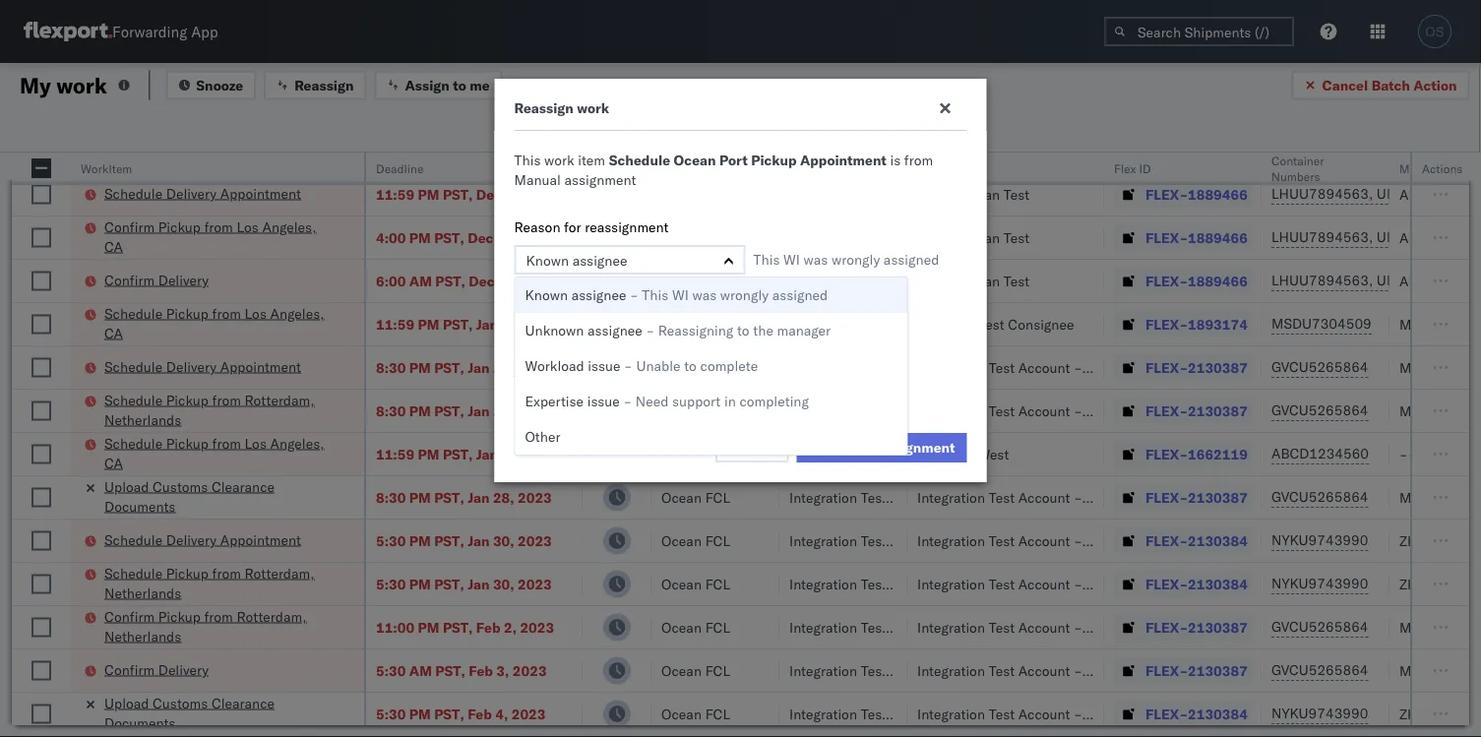 Task type: vqa. For each thing, say whether or not it's contained in the screenshot.


Task type: locate. For each thing, give the bounding box(es) containing it.
this
[[514, 152, 541, 169], [753, 251, 780, 268], [642, 286, 669, 304], [514, 372, 541, 389]]

1 confirm delivery from the top
[[104, 271, 209, 288]]

confirm delivery button down confirm pickup from rotterdam, netherlands
[[104, 660, 209, 682]]

schedule delivery appointment link for 8:30 pm pst, jan 23, 2023
[[104, 357, 301, 376]]

2 vertical spatial schedule pickup from los angeles, ca link
[[104, 434, 339, 473]]

2023 up other
[[518, 402, 552, 419]]

test
[[876, 142, 902, 159], [1004, 142, 1030, 159], [1004, 186, 1030, 203], [1004, 229, 1030, 246], [876, 272, 902, 289], [1004, 272, 1030, 289], [978, 315, 1004, 333], [989, 359, 1015, 376], [989, 402, 1015, 419], [989, 489, 1015, 506], [989, 532, 1015, 549], [989, 575, 1015, 592], [989, 619, 1015, 636], [989, 662, 1015, 679], [989, 705, 1015, 722]]

vandelay
[[789, 445, 846, 463], [917, 445, 974, 463]]

was inside list box
[[692, 286, 717, 304]]

5:30 up 11:00
[[376, 575, 406, 592]]

schedule inside this work item schedule ocean port pickup appointment is from manual assignment
[[609, 152, 670, 169]]

pickup for 11:00 pm pst, feb 2, 2023
[[158, 608, 201, 625]]

0 horizontal spatial vandelay
[[789, 445, 846, 463]]

0 vertical spatial schedule pickup from los angeles, ca button
[[104, 130, 339, 172]]

5 resize handle column header from the left
[[756, 153, 779, 737]]

reason
[[514, 218, 560, 236]]

for up known assignee
[[564, 218, 581, 236]]

feb left 2,
[[476, 619, 500, 636]]

rotterdam, for 11:00 pm pst, feb 2, 2023
[[237, 608, 307, 625]]

5 integration from the top
[[917, 575, 985, 592]]

3 schedule delivery appointment link from the top
[[104, 530, 301, 550]]

schedule pickup from los angeles, ca link for 11:59 pm pst, jan 24, 2023
[[104, 434, 339, 473]]

2 schedule pickup from rotterdam, netherlands from the top
[[104, 564, 315, 601]]

1 vertical spatial upload customs clearance documents
[[104, 694, 275, 731]]

netherlands inside confirm pickup from rotterdam, netherlands
[[104, 627, 181, 645]]

nyku9743990
[[1271, 531, 1368, 549], [1271, 575, 1368, 592], [1271, 705, 1368, 722]]

0 vertical spatial 5:30 pm pst, jan 30, 2023
[[376, 532, 552, 549]]

lhuu7894563, for schedule pickup from los angeles, ca
[[1271, 142, 1373, 159]]

0 horizontal spatial wi
[[672, 286, 689, 304]]

assigned up "flexport" at top right
[[772, 286, 828, 304]]

vandelay for vandelay west
[[917, 445, 974, 463]]

1 horizontal spatial to
[[684, 357, 697, 374]]

pickup for 11:59 pm pst, jan 24, 2023
[[166, 434, 209, 452]]

known down reason
[[526, 252, 569, 269]]

5:30 down 5:30 am pst, feb 3, 2023
[[376, 705, 406, 722]]

from inside confirm pickup from rotterdam, netherlands
[[204, 608, 233, 625]]

flex-1662119 button
[[1114, 440, 1252, 468], [1114, 440, 1252, 468]]

4 abcdefg784 from the top
[[1399, 272, 1481, 289]]

upload customs clearance documents link for 8:30 pm pst, jan 28, 2023
[[104, 477, 339, 516]]

1 vertical spatial schedule pickup from rotterdam, netherlands link
[[104, 563, 339, 603]]

pm down the '6:00 am pst, dec 24, 2022'
[[418, 315, 439, 333]]

11:59 up deadline
[[376, 142, 414, 159]]

2 netherlands from the top
[[104, 584, 181, 601]]

to for unknown assignee - reassigning to the manager
[[737, 322, 750, 339]]

from for 11:59 pm pst, dec 13, 2022
[[212, 131, 241, 149]]

11:59 down 6:00
[[376, 315, 414, 333]]

reassign inside button
[[294, 76, 354, 93]]

schedule pickup from los angeles, ca
[[104, 131, 324, 168], [104, 305, 324, 341], [104, 434, 324, 471]]

1 vertical spatial feb
[[469, 662, 493, 679]]

resize handle column header
[[47, 153, 71, 737], [341, 153, 364, 737], [559, 153, 583, 737], [628, 153, 651, 737], [756, 153, 779, 737], [884, 153, 907, 737], [1081, 153, 1104, 737], [1238, 153, 1262, 737], [1366, 153, 1390, 737], [1446, 153, 1469, 737]]

24, up "a"
[[498, 272, 519, 289]]

upload
[[104, 478, 149, 495], [104, 694, 149, 712]]

new right select
[[568, 331, 593, 348]]

1 vertical spatial schedule pickup from los angeles, ca link
[[104, 304, 339, 343]]

2 zimu304834 from the top
[[1399, 575, 1481, 592]]

confirm inside confirm pickup from rotterdam, netherlands
[[104, 608, 155, 625]]

consignee right the bookings in the right top of the page
[[1008, 315, 1074, 333]]

0 vertical spatial schedule delivery appointment button
[[104, 184, 301, 205]]

7 integration test account - karl lagerfeld from the top
[[917, 662, 1173, 679]]

0 vertical spatial documents
[[104, 497, 175, 515]]

angeles, for 11:59 pm pst, jan 12, 2023
[[270, 305, 324, 322]]

1889466 for confirm pickup from los angeles, ca
[[1188, 229, 1248, 246]]

0 horizontal spatial wrongly
[[720, 286, 769, 304]]

assignment up reason for reassignment
[[564, 171, 636, 188]]

feb left 4, at the bottom left
[[468, 705, 492, 722]]

6:00 am pst, dec 24, 2022
[[376, 272, 557, 289]]

2 schedule pickup from los angeles, ca link from the top
[[104, 304, 339, 343]]

assignee up workload issue - unable to complete
[[597, 331, 652, 348]]

0 horizontal spatial snooze
[[196, 76, 243, 93]]

0 vertical spatial upload customs clearance documents link
[[104, 477, 339, 516]]

list box containing known assignee
[[514, 277, 908, 456]]

11:59 pm pst, dec 13, 2022
[[376, 142, 564, 159], [376, 186, 564, 203]]

consignee right demo
[[884, 315, 951, 333]]

upload customs clearance documents link for 5:30 pm pst, feb 4, 2023
[[104, 693, 339, 733]]

1 confirm delivery button from the top
[[104, 270, 209, 292]]

flex id button
[[1104, 156, 1242, 176]]

0 vertical spatial cancel
[[1322, 76, 1368, 93]]

1 8:30 from the top
[[376, 359, 406, 376]]

schedule pickup from los angeles, ca button
[[104, 130, 339, 172], [104, 304, 339, 345], [104, 434, 339, 475]]

for
[[564, 218, 581, 236], [747, 299, 764, 316]]

1 horizontal spatial reassign
[[514, 99, 574, 117]]

1 vertical spatial cancel
[[729, 439, 775, 456]]

confirm reassignment button
[[797, 433, 967, 463]]

1 vertical spatial rotterdam,
[[245, 564, 315, 582]]

4 uetu5238478 from the top
[[1377, 272, 1472, 289]]

2 upload customs clearance documents from the top
[[104, 694, 275, 731]]

1 vertical spatial the
[[682, 372, 702, 389]]

1 vandelay from the left
[[789, 445, 846, 463]]

known
[[526, 252, 569, 269], [525, 286, 568, 304]]

5 integration test account - karl lagerfeld from the top
[[917, 575, 1173, 592]]

known right "a"
[[525, 286, 568, 304]]

reassignment inside button
[[866, 439, 955, 456]]

0 vertical spatial confirm delivery
[[104, 271, 209, 288]]

0 vertical spatial upload
[[104, 478, 149, 495]]

0 vertical spatial 13,
[[505, 142, 527, 159]]

2 vertical spatial 2130384
[[1188, 705, 1248, 722]]

new right "a"
[[527, 299, 552, 316]]

0 vertical spatial item
[[578, 152, 605, 169]]

7 resize handle column header from the left
[[1081, 153, 1104, 737]]

1 vertical spatial for
[[747, 299, 764, 316]]

3 karl from the top
[[1086, 489, 1111, 506]]

0 vertical spatial for
[[564, 218, 581, 236]]

dec for schedule pickup from los angeles, ca
[[476, 142, 502, 159]]

5:30 pm pst, jan 30, 2023 up 11:00 pm pst, feb 2, 2023
[[376, 575, 552, 592]]

schedule pickup from los angeles, ca for 11:59 pm pst, dec 13, 2022
[[104, 131, 324, 168]]

1 2130387 from the top
[[1188, 359, 1248, 376]]

os
[[1425, 24, 1444, 39]]

2 lagerfeld from the top
[[1115, 402, 1173, 419]]

schedule pickup from los angeles, ca button for 11:59 pm pst, dec 13, 2022
[[104, 130, 339, 172]]

lhuu7894563, down container numbers button
[[1271, 185, 1373, 202]]

1 vertical spatial 8:30 pm pst, jan 23, 2023
[[376, 402, 552, 419]]

this for wi
[[753, 251, 780, 268]]

am down 11:00
[[409, 662, 432, 679]]

account
[[1018, 359, 1070, 376], [1018, 402, 1070, 419], [1018, 489, 1070, 506], [1018, 532, 1070, 549], [1018, 575, 1070, 592], [1018, 619, 1070, 636], [1018, 662, 1070, 679], [1018, 705, 1070, 722]]

2023 up 11:00 pm pst, feb 2, 2023
[[518, 575, 552, 592]]

from inside confirm pickup from los angeles, ca
[[204, 218, 233, 235]]

0 horizontal spatial reassign
[[294, 76, 354, 93]]

schedule pickup from rotterdam, netherlands for 8:30 pm pst, jan 23, 2023
[[104, 391, 315, 428]]

8:30 down 6:00
[[376, 359, 406, 376]]

30, up 2,
[[493, 575, 514, 592]]

pm right 11:00
[[418, 619, 439, 636]]

consignee right is
[[917, 161, 974, 176]]

flex-1889466 for confirm pickup from los angeles, ca
[[1146, 229, 1248, 246]]

1 vertical spatial 8:30
[[376, 402, 406, 419]]

0 vertical spatial confirm delivery button
[[104, 270, 209, 292]]

1 abcdefg784 from the top
[[1399, 142, 1481, 159]]

2 vertical spatial 8:30
[[376, 489, 406, 506]]

1 vertical spatial am
[[409, 662, 432, 679]]

snooze down app at the left top of the page
[[196, 76, 243, 93]]

manual
[[514, 171, 561, 188]]

dec down "deadline" button
[[476, 186, 502, 203]]

cancel button
[[715, 433, 789, 463]]

2 karl from the top
[[1086, 402, 1111, 419]]

known inside list box
[[525, 286, 568, 304]]

1 vertical spatial schedule delivery appointment link
[[104, 357, 301, 376]]

pm down 8:30 pm pst, jan 28, 2023
[[409, 532, 431, 549]]

cancel for cancel batch action
[[1322, 76, 1368, 93]]

for left this
[[747, 299, 764, 316]]

2 resize handle column header from the left
[[341, 153, 364, 737]]

deadline button
[[366, 156, 563, 176]]

reassignment left west
[[866, 439, 955, 456]]

confirm delivery button
[[104, 270, 209, 292], [104, 660, 209, 682]]

1 vertical spatial 11:59 pm pst, dec 13, 2022
[[376, 186, 564, 203]]

assignee down known assignee
[[571, 286, 626, 304]]

work inside this work item schedule ocean port pickup appointment is from manual assignment
[[544, 152, 574, 169]]

1889466
[[1188, 142, 1248, 159], [1188, 186, 1248, 203], [1188, 229, 1248, 246], [1188, 272, 1248, 289]]

los for 11:59 pm pst, jan 24, 2023
[[245, 434, 267, 452]]

1 vertical spatial 2130384
[[1188, 575, 1248, 592]]

1 vertical spatial nyku9743990
[[1271, 575, 1368, 592]]

schedule delivery appointment for 8:30 pm pst, jan 23, 2023
[[104, 358, 301, 375]]

assignee
[[572, 252, 627, 269], [571, 286, 626, 304], [556, 299, 611, 316], [588, 322, 642, 339], [597, 331, 652, 348]]

pst, up 5:30 pm pst, feb 4, 2023
[[435, 662, 465, 679]]

confirm delivery link
[[104, 270, 209, 290], [104, 660, 209, 680]]

13 ocean fcl from the top
[[661, 705, 730, 722]]

1 vertical spatial 24,
[[502, 445, 523, 463]]

1 vertical spatial wrongly
[[720, 286, 769, 304]]

0 vertical spatial 11:59 pm pst, dec 13, 2022
[[376, 142, 564, 159]]

2 ocean fcl from the top
[[661, 229, 730, 246]]

1 upload from the top
[[104, 478, 149, 495]]

will
[[587, 372, 608, 389]]

am right 6:00
[[409, 272, 432, 289]]

23, left 'expertise'
[[493, 402, 514, 419]]

upload customs clearance documents for 5:30 pm pst, feb 4, 2023
[[104, 694, 275, 731]]

2 vertical spatial flex-2130384
[[1146, 705, 1248, 722]]

24, for 2023
[[502, 445, 523, 463]]

flex-2130384
[[1146, 532, 1248, 549], [1146, 575, 1248, 592], [1146, 705, 1248, 722]]

8:30 pm pst, jan 23, 2023
[[376, 359, 552, 376], [376, 402, 552, 419]]

assignee down "within"
[[588, 322, 642, 339]]

pickup inside confirm pickup from rotterdam, netherlands
[[158, 608, 201, 625]]

cancel down in
[[729, 439, 775, 456]]

pickup for 11:59 pm pst, dec 13, 2022
[[166, 131, 209, 149]]

from for 11:00 pm pst, feb 2, 2023
[[204, 608, 233, 625]]

None field
[[526, 247, 531, 273]]

confirm for confirm pickup from los angeles, ca link
[[104, 218, 155, 235]]

batch
[[1372, 76, 1410, 93]]

2 vertical spatial zimu304834
[[1399, 705, 1481, 722]]

assignee for unknown assignee - reassigning to the manager
[[588, 322, 642, 339]]

complete
[[700, 357, 758, 374]]

container numbers button
[[1262, 149, 1370, 184]]

1889466 for schedule delivery appointment
[[1188, 186, 1248, 203]]

1 vertical spatial 23,
[[493, 359, 514, 376]]

this up this
[[753, 251, 780, 268]]

appointment inside this work item schedule ocean port pickup appointment is from manual assignment
[[800, 152, 887, 169]]

3 2130387 from the top
[[1188, 489, 1248, 506]]

appointment
[[800, 152, 887, 169], [220, 185, 301, 202], [220, 358, 301, 375], [220, 531, 301, 548]]

1 documents from the top
[[104, 497, 175, 515]]

this for action
[[514, 372, 541, 389]]

4 ca from the top
[[104, 454, 123, 471]]

3 account from the top
[[1018, 489, 1070, 506]]

pst, down the '6:00 am pst, dec 24, 2022'
[[443, 315, 473, 333]]

2022 for schedule pickup from los angeles, ca
[[530, 142, 564, 159]]

0 vertical spatial rotterdam,
[[245, 391, 315, 408]]

1 vertical spatial schedule pickup from los angeles, ca
[[104, 305, 324, 341]]

8:30 pm pst, jan 23, 2023 down 11:59 pm pst, jan 12, 2023
[[376, 359, 552, 376]]

uetu5238478 for confirm pickup from los angeles, ca
[[1377, 228, 1472, 246]]

pickup for 8:30 pm pst, jan 23, 2023
[[166, 391, 209, 408]]

3 schedule pickup from los angeles, ca link from the top
[[104, 434, 339, 473]]

10 ocean fcl from the top
[[661, 575, 730, 592]]

snooze up reason for reassignment
[[592, 161, 631, 176]]

select new assignee
[[525, 331, 652, 348]]

this for work
[[514, 152, 541, 169]]

confirm inside confirm pickup from los angeles, ca
[[104, 218, 155, 235]]

assign
[[405, 76, 450, 93]]

1 vertical spatial new
[[568, 331, 593, 348]]

los inside confirm pickup from los angeles, ca
[[237, 218, 259, 235]]

8:30 up the 11:59 pm pst, jan 24, 2023
[[376, 402, 406, 419]]

pst, down the 11:59 pm pst, jan 24, 2023
[[434, 489, 464, 506]]

1 vertical spatial flex-2130384
[[1146, 575, 1248, 592]]

angeles, inside confirm pickup from los angeles, ca
[[262, 218, 316, 235]]

clearance
[[211, 478, 275, 495], [211, 694, 275, 712]]

2 uetu5238478 from the top
[[1377, 185, 1472, 202]]

None checkbox
[[31, 141, 51, 161], [31, 185, 51, 204], [31, 228, 51, 248], [31, 531, 51, 551], [31, 661, 51, 681], [31, 704, 51, 724], [31, 141, 51, 161], [31, 185, 51, 204], [31, 228, 51, 248], [31, 531, 51, 551], [31, 661, 51, 681], [31, 704, 51, 724]]

3 2130384 from the top
[[1188, 705, 1248, 722]]

1 vertical spatial schedule delivery appointment button
[[104, 357, 301, 378]]

2 upload from the top
[[104, 694, 149, 712]]

mode
[[661, 161, 692, 176]]

5 gvcu5265864 from the top
[[1271, 661, 1368, 679]]

0 vertical spatial schedule pickup from los angeles, ca
[[104, 131, 324, 168]]

3 flex-1889466 from the top
[[1146, 229, 1248, 246]]

from for 8:30 pm pst, jan 23, 2023
[[212, 391, 241, 408]]

wi up this
[[783, 251, 800, 268]]

reassign work
[[514, 99, 609, 117]]

1 integration test account - karl lagerfeld from the top
[[917, 359, 1173, 376]]

flex-1889466 for schedule delivery appointment
[[1146, 186, 1248, 203]]

7 karl from the top
[[1086, 662, 1111, 679]]

assigned
[[884, 251, 939, 268], [772, 286, 828, 304]]

1 vertical spatial confirm delivery button
[[104, 660, 209, 682]]

8 integration test account - karl lagerfeld from the top
[[917, 705, 1173, 722]]

Search Shipments (/) text field
[[1104, 17, 1294, 46]]

confirm delivery down confirm pickup from los angeles, ca
[[104, 271, 209, 288]]

the for to
[[753, 322, 773, 339]]

wrongly up demo
[[832, 251, 880, 268]]

issue for expertise issue
[[587, 393, 620, 410]]

0 vertical spatial confirm delivery link
[[104, 270, 209, 290]]

11:59 down deadline
[[376, 186, 414, 203]]

0 horizontal spatial item
[[578, 152, 605, 169]]

1 resize handle column header from the left
[[47, 153, 71, 737]]

13, up manual
[[505, 142, 527, 159]]

a
[[514, 299, 523, 316]]

1 vertical spatial to
[[737, 322, 750, 339]]

3 fcl from the top
[[705, 272, 730, 289]]

delivery for 6:00 am pst, dec 24, 2022
[[158, 271, 209, 288]]

24,
[[498, 272, 519, 289], [502, 445, 523, 463]]

reassign for reassign work
[[514, 99, 574, 117]]

2 vertical spatial schedule delivery appointment link
[[104, 530, 301, 550]]

5:30 pm pst, jan 30, 2023 down 8:30 pm pst, jan 28, 2023
[[376, 532, 552, 549]]

schedule pickup from rotterdam, netherlands link for 8:30
[[104, 390, 339, 430]]

netherlands for 8:30 pm pst, jan 23, 2023
[[104, 411, 181, 428]]

actions
[[1422, 161, 1463, 176]]

dec down the me
[[476, 142, 502, 159]]

workload issue - unable to complete
[[525, 357, 758, 374]]

to down company on the top of page
[[737, 322, 750, 339]]

pst, down 5:30 am pst, feb 3, 2023
[[434, 705, 464, 722]]

snooze button
[[166, 70, 256, 100]]

0 horizontal spatial cancel
[[729, 439, 775, 456]]

vandelay left west
[[917, 445, 974, 463]]

6 fcl from the top
[[705, 402, 730, 419]]

6 lagerfeld from the top
[[1115, 619, 1173, 636]]

pm down deadline
[[418, 186, 439, 203]]

integration
[[917, 359, 985, 376], [917, 402, 985, 419], [917, 489, 985, 506], [917, 532, 985, 549], [917, 575, 985, 592], [917, 619, 985, 636], [917, 662, 985, 679], [917, 705, 985, 722]]

8:30 pm pst, jan 28, 2023
[[376, 489, 552, 506]]

1 11:59 pm pst, dec 13, 2022 from the top
[[376, 142, 564, 159]]

this inside this work item schedule ocean port pickup appointment is from manual assignment
[[514, 152, 541, 169]]

1 vertical spatial upload
[[104, 694, 149, 712]]

0 horizontal spatial reassignment
[[585, 218, 669, 236]]

2 5:30 pm pst, jan 30, 2023 from the top
[[376, 575, 552, 592]]

1 vertical spatial issue
[[587, 393, 620, 410]]

1 uetu5238478 from the top
[[1377, 142, 1472, 159]]

fcl
[[705, 142, 730, 159], [705, 229, 730, 246], [705, 272, 730, 289], [705, 315, 730, 333], [705, 359, 730, 376], [705, 402, 730, 419], [705, 445, 730, 463], [705, 489, 730, 506], [705, 532, 730, 549], [705, 575, 730, 592], [705, 619, 730, 636], [705, 662, 730, 679], [705, 705, 730, 722]]

consignee inside button
[[917, 161, 974, 176]]

2 clearance from the top
[[211, 694, 275, 712]]

me
[[470, 76, 490, 93]]

ca inside confirm pickup from los angeles, ca
[[104, 238, 123, 255]]

1 vertical spatial netherlands
[[104, 584, 181, 601]]

2 integration from the top
[[917, 402, 985, 419]]

0 vertical spatial assignment
[[564, 171, 636, 188]]

pickup inside confirm pickup from los angeles, ca
[[158, 218, 201, 235]]

feb left 3,
[[469, 662, 493, 679]]

4 lhuu7894563, from the top
[[1271, 272, 1373, 289]]

ca
[[104, 151, 123, 168], [104, 238, 123, 255], [104, 324, 123, 341], [104, 454, 123, 471]]

assignee down reason for reassignment
[[572, 252, 627, 269]]

dec
[[476, 142, 502, 159], [476, 186, 502, 203], [468, 229, 493, 246], [469, 272, 495, 289]]

2 schedule pickup from los angeles, ca button from the top
[[104, 304, 339, 345]]

schedule delivery appointment link
[[104, 184, 301, 203], [104, 357, 301, 376], [104, 530, 301, 550]]

schedule delivery appointment button for 5:30 pm pst, jan 30, 2023
[[104, 530, 301, 552]]

1 horizontal spatial vandelay
[[917, 445, 974, 463]]

4 integration from the top
[[917, 532, 985, 549]]

2022 up reason
[[530, 186, 564, 203]]

1 5:30 from the top
[[376, 532, 406, 549]]

10 fcl from the top
[[705, 575, 730, 592]]

lhuu7894563, up msdu7304509
[[1271, 272, 1373, 289]]

delivery for 5:30 am pst, feb 3, 2023
[[158, 661, 209, 678]]

0 vertical spatial schedule delivery appointment
[[104, 185, 301, 202]]

known for known assignee
[[526, 252, 569, 269]]

1 horizontal spatial cancel
[[1322, 76, 1368, 93]]

feb for 2,
[[476, 619, 500, 636]]

assignee for known assignee
[[572, 252, 627, 269]]

issue for workload issue
[[588, 357, 620, 374]]

4 lagerfeld from the top
[[1115, 532, 1173, 549]]

1 vertical spatial clearance
[[211, 694, 275, 712]]

30, down 28,
[[493, 532, 514, 549]]

upload customs clearance documents link
[[104, 477, 339, 516], [104, 693, 339, 733]]

is
[[890, 152, 901, 169]]

schedule pickup from rotterdam, netherlands link for 5:30
[[104, 563, 339, 603]]

0 vertical spatial reassign
[[294, 76, 354, 93]]

5:30 down 11:00
[[376, 662, 406, 679]]

11:59
[[376, 142, 414, 159], [376, 186, 414, 203], [376, 315, 414, 333], [376, 445, 414, 463]]

1 vertical spatial confirm delivery
[[104, 661, 209, 678]]

confirm for 6:00 am pst, dec 24, 2022's "confirm delivery" link
[[104, 271, 155, 288]]

4 flex-1889466 from the top
[[1146, 272, 1248, 289]]

0 vertical spatial flex-2130384
[[1146, 532, 1248, 549]]

feb for 3,
[[469, 662, 493, 679]]

1 vertical spatial reassign
[[514, 99, 574, 117]]

1 upload customs clearance documents from the top
[[104, 478, 275, 515]]

6 karl from the top
[[1086, 619, 1111, 636]]

upload for 8:30
[[104, 478, 149, 495]]

dec for schedule delivery appointment
[[476, 186, 502, 203]]

5 ocean fcl from the top
[[661, 359, 730, 376]]

lhuu7894563, up numbers
[[1271, 142, 1373, 159]]

los for 11:59 pm pst, dec 13, 2022
[[245, 131, 267, 149]]

feb for 4,
[[468, 705, 492, 722]]

flex-2130384 button
[[1114, 527, 1252, 555], [1114, 527, 1252, 555], [1114, 570, 1252, 598], [1114, 570, 1252, 598], [1114, 700, 1252, 728], [1114, 700, 1252, 728]]

1 vertical spatial assignment
[[706, 372, 777, 389]]

confirm delivery button down confirm pickup from los angeles, ca
[[104, 270, 209, 292]]

2 schedule pickup from rotterdam, netherlands button from the top
[[104, 563, 339, 605]]

0 vertical spatial known
[[526, 252, 569, 269]]

1 vertical spatial item
[[828, 299, 856, 316]]

from inside this work item schedule ocean port pickup appointment is from manual assignment
[[904, 152, 933, 169]]

lagerfeld
[[1115, 359, 1173, 376], [1115, 402, 1173, 419], [1115, 489, 1173, 506], [1115, 532, 1173, 549], [1115, 575, 1173, 592], [1115, 619, 1173, 636], [1115, 662, 1173, 679], [1115, 705, 1173, 722]]

1 vertical spatial known
[[525, 286, 568, 304]]

1 vertical spatial 30,
[[493, 575, 514, 592]]

13, for schedule delivery appointment
[[505, 186, 527, 203]]

confirm
[[104, 218, 155, 235], [104, 271, 155, 288], [809, 439, 862, 456], [104, 608, 155, 625], [104, 661, 155, 678]]

expertise issue - need support in completing
[[525, 393, 809, 410]]

8:30 down the 11:59 pm pst, jan 24, 2023
[[376, 489, 406, 506]]

1 lhuu7894563, from the top
[[1271, 142, 1373, 159]]

3 uetu5238478 from the top
[[1377, 228, 1472, 246]]

1 vertical spatial snooze
[[592, 161, 631, 176]]

rotterdam, inside confirm pickup from rotterdam, netherlands
[[237, 608, 307, 625]]

confirm delivery for 6:00 am pst, dec 24, 2022
[[104, 271, 209, 288]]

None checkbox
[[31, 158, 51, 178], [31, 271, 51, 291], [31, 314, 51, 334], [31, 358, 51, 377], [31, 401, 51, 421], [31, 444, 51, 464], [31, 488, 51, 507], [31, 574, 51, 594], [31, 618, 51, 637], [31, 158, 51, 178], [31, 271, 51, 291], [31, 314, 51, 334], [31, 358, 51, 377], [31, 401, 51, 421], [31, 444, 51, 464], [31, 488, 51, 507], [31, 574, 51, 594], [31, 618, 51, 637]]

lhuu7894563, for confirm pickup from los angeles, ca
[[1271, 228, 1373, 246]]

1 vertical spatial reassignment
[[866, 439, 955, 456]]

this up unknown assignee - reassigning to the manager
[[642, 286, 669, 304]]

flex-1889466
[[1146, 142, 1248, 159], [1146, 186, 1248, 203], [1146, 229, 1248, 246], [1146, 272, 1248, 289]]

12 ocean fcl from the top
[[661, 662, 730, 679]]

0 vertical spatial wi
[[783, 251, 800, 268]]

3 ca from the top
[[104, 324, 123, 341]]

1 horizontal spatial reassignment
[[866, 439, 955, 456]]

3 schedule delivery appointment button from the top
[[104, 530, 301, 552]]

flex
[[1114, 161, 1136, 176]]

confirm delivery link for 5:30 am pst, feb 3, 2023
[[104, 660, 209, 680]]

confirm delivery link down confirm pickup from rotterdam, netherlands
[[104, 660, 209, 680]]

2022 up "a"
[[523, 272, 557, 289]]

3 lhuu7894563, uetu5238478 from the top
[[1271, 228, 1472, 246]]

1 vertical spatial was
[[692, 286, 717, 304]]

3 resize handle column header from the left
[[559, 153, 583, 737]]

0 vertical spatial schedule pickup from rotterdam, netherlands link
[[104, 390, 339, 430]]

this inside list box
[[642, 286, 669, 304]]

angeles, for 11:59 pm pst, jan 24, 2023
[[270, 434, 324, 452]]

0 vertical spatial 30,
[[493, 532, 514, 549]]

2022
[[530, 142, 564, 159], [530, 186, 564, 203], [522, 229, 556, 246], [523, 272, 557, 289]]

to inside button
[[453, 76, 466, 93]]

consignee for flexport demo consignee
[[884, 315, 951, 333]]

lhuu7894563, uetu5238478 for confirm pickup from los angeles, ca
[[1271, 228, 1472, 246]]

2130384
[[1188, 532, 1248, 549], [1188, 575, 1248, 592], [1188, 705, 1248, 722]]

dec up 11:59 pm pst, jan 12, 2023
[[469, 272, 495, 289]]

this up 'expertise'
[[514, 372, 541, 389]]

24, left other
[[502, 445, 523, 463]]

flex-2130387 button
[[1114, 354, 1252, 381], [1114, 354, 1252, 381], [1114, 397, 1252, 425], [1114, 397, 1252, 425], [1114, 484, 1252, 511], [1114, 484, 1252, 511], [1114, 614, 1252, 641], [1114, 614, 1252, 641], [1114, 657, 1252, 684], [1114, 657, 1252, 684]]

11 ocean fcl from the top
[[661, 619, 730, 636]]

the up the "support" at the left bottom
[[682, 372, 702, 389]]

2023 down select
[[518, 359, 552, 376]]

resize handle column header for 'flex id' "button"
[[1238, 153, 1262, 737]]

3 schedule pickup from los angeles, ca from the top
[[104, 434, 324, 471]]

known assignee
[[526, 252, 627, 269]]

1 netherlands from the top
[[104, 411, 181, 428]]

work
[[56, 71, 107, 98], [577, 99, 609, 117], [544, 152, 574, 169], [795, 299, 825, 316]]

0 vertical spatial upload customs clearance documents
[[104, 478, 275, 515]]

0 vertical spatial schedule pickup from los angeles, ca link
[[104, 130, 339, 170]]

1 1889466 from the top
[[1188, 142, 1248, 159]]

0 vertical spatial the
[[753, 322, 773, 339]]

schedule pickup from rotterdam, netherlands
[[104, 391, 315, 428], [104, 564, 315, 601]]

vandelay right "cancel" button on the bottom
[[789, 445, 846, 463]]

11:59 pm pst, dec 13, 2022 down "deadline" button
[[376, 186, 564, 203]]

0 vertical spatial 8:30 pm pst, jan 23, 2023
[[376, 359, 552, 376]]

item
[[578, 152, 605, 169], [828, 299, 856, 316]]

-
[[630, 286, 638, 304], [646, 322, 655, 339], [624, 357, 633, 374], [1074, 359, 1082, 376], [623, 393, 632, 410], [1074, 402, 1082, 419], [1399, 445, 1408, 463], [1408, 445, 1417, 463], [1074, 489, 1082, 506], [1074, 532, 1082, 549], [1074, 575, 1082, 592], [1074, 619, 1082, 636], [1074, 662, 1082, 679], [1074, 705, 1082, 722]]

integration test account - karl lagerfeld
[[917, 359, 1173, 376], [917, 402, 1173, 419], [917, 489, 1173, 506], [917, 532, 1173, 549], [917, 575, 1173, 592], [917, 619, 1173, 636], [917, 662, 1173, 679], [917, 705, 1173, 722]]

unable
[[636, 357, 681, 374]]

2 30, from the top
[[493, 575, 514, 592]]

2 vertical spatial 23,
[[493, 402, 514, 419]]

2 2130384 from the top
[[1188, 575, 1248, 592]]

0 vertical spatial nyku9743990
[[1271, 531, 1368, 549]]

0 vertical spatial schedule pickup from rotterdam, netherlands
[[104, 391, 315, 428]]

5:30 down 8:30 pm pst, jan 28, 2023
[[376, 532, 406, 549]]

8 account from the top
[[1018, 705, 1070, 722]]

pm down the 11:59 pm pst, jan 24, 2023
[[409, 489, 431, 506]]

confirm delivery down confirm pickup from rotterdam, netherlands
[[104, 661, 209, 678]]

list box
[[514, 277, 908, 456]]

0 vertical spatial zimu304834
[[1399, 532, 1481, 549]]

2022 up known assignee
[[522, 229, 556, 246]]

2 vertical spatial schedule pickup from los angeles, ca
[[104, 434, 324, 471]]

item down reassign work
[[578, 152, 605, 169]]

0 vertical spatial issue
[[588, 357, 620, 374]]

13,
[[505, 142, 527, 159], [505, 186, 527, 203]]

0 vertical spatial 8:30
[[376, 359, 406, 376]]

5:30 am pst, feb 3, 2023
[[376, 662, 547, 679]]

uetu5238478 for schedule pickup from los angeles, ca
[[1377, 142, 1472, 159]]

abcdefg784 for schedule pickup from los angeles, ca
[[1399, 142, 1481, 159]]

am for 5:30
[[409, 662, 432, 679]]

was up "flexport" at top right
[[804, 251, 828, 268]]

0 vertical spatial snooze
[[196, 76, 243, 93]]

5 flex- from the top
[[1146, 315, 1188, 333]]

0 vertical spatial to
[[453, 76, 466, 93]]

13, up reason
[[505, 186, 527, 203]]

2 vertical spatial schedule delivery appointment
[[104, 531, 301, 548]]

0 horizontal spatial to
[[453, 76, 466, 93]]

0 vertical spatial 23,
[[497, 229, 518, 246]]

pickup for 5:30 pm pst, jan 30, 2023
[[166, 564, 209, 582]]

within
[[614, 299, 653, 316]]

1 horizontal spatial item
[[828, 299, 856, 316]]

angeles, for 11:59 pm pst, dec 13, 2022
[[270, 131, 324, 149]]



Task type: describe. For each thing, give the bounding box(es) containing it.
schedule pickup from los angeles, ca for 11:59 pm pst, jan 24, 2023
[[104, 434, 324, 471]]

clearance for 8:30 pm pst, jan 28, 2023
[[211, 478, 275, 495]]

container
[[1271, 153, 1324, 168]]

11:59 pm pst, jan 24, 2023
[[376, 445, 560, 463]]

schedule pickup from los angeles, ca button for 11:59 pm pst, jan 24, 2023
[[104, 434, 339, 475]]

schedule pickup from los angeles, ca link for 11:59 pm pst, jan 12, 2023
[[104, 304, 339, 343]]

confirm pickup from rotterdam, netherlands link
[[104, 607, 339, 646]]

4 5:30 from the top
[[376, 705, 406, 722]]

customs for 8:30
[[153, 478, 208, 495]]

1 flex-2130387 from the top
[[1146, 359, 1248, 376]]

new for a
[[527, 299, 552, 316]]

msdu7304509
[[1271, 315, 1372, 332]]

other
[[525, 428, 560, 445]]

1 schedule delivery appointment link from the top
[[104, 184, 301, 203]]

2023 right "a"
[[526, 315, 560, 333]]

schedule delivery appointment for 5:30 pm pst, jan 30, 2023
[[104, 531, 301, 548]]

pm up deadline
[[418, 142, 439, 159]]

uetu5238478 for schedule delivery appointment
[[1377, 185, 1472, 202]]

schedule pickup from rotterdam, netherlands button for 8:30 pm pst, jan 23, 2023
[[104, 390, 339, 432]]

os button
[[1412, 9, 1457, 54]]

4 flex- from the top
[[1146, 272, 1188, 289]]

rotterdam, for 5:30 pm pst, jan 30, 2023
[[245, 564, 315, 582]]

unknown assignee - reassigning to the manager
[[525, 322, 831, 339]]

cancel batch action button
[[1292, 70, 1470, 100]]

2 11:59 from the top
[[376, 186, 414, 203]]

confirm pickup from los angeles, ca button
[[104, 217, 339, 258]]

pst, down '4:00 pm pst, dec 23, 2022'
[[435, 272, 465, 289]]

in
[[724, 393, 736, 410]]

4,
[[495, 705, 508, 722]]

2 nyku9743990 from the top
[[1271, 575, 1368, 592]]

this
[[768, 299, 791, 316]]

6 flex- from the top
[[1146, 359, 1188, 376]]

9 fcl from the top
[[705, 532, 730, 549]]

forwarding app link
[[24, 22, 218, 41]]

pm up the 11:59 pm pst, jan 24, 2023
[[409, 402, 431, 419]]

jan up 28,
[[476, 445, 498, 463]]

not
[[612, 372, 632, 389]]

2 5:30 from the top
[[376, 575, 406, 592]]

resize handle column header for workitem button
[[341, 153, 364, 737]]

demo
[[844, 315, 881, 333]]

flex-1893174
[[1146, 315, 1248, 333]]

to for workload issue - unable to complete
[[684, 357, 697, 374]]

5 maeu94084 from the top
[[1399, 662, 1481, 679]]

2 8:30 from the top
[[376, 402, 406, 419]]

need
[[636, 393, 669, 410]]

pm up 11:00
[[409, 575, 431, 592]]

delivery for 5:30 pm pst, jan 30, 2023
[[166, 531, 217, 548]]

11 fcl from the top
[[705, 619, 730, 636]]

5 karl from the top
[[1086, 575, 1111, 592]]

wi inside list box
[[672, 286, 689, 304]]

5 lagerfeld from the top
[[1115, 575, 1173, 592]]

abcdefg784 for confirm pickup from los angeles, ca
[[1399, 229, 1481, 246]]

5 fcl from the top
[[705, 359, 730, 376]]

3 nyku9743990 from the top
[[1271, 705, 1368, 722]]

3 zimu304834 from the top
[[1399, 705, 1481, 722]]

item inside this work item schedule ocean port pickup appointment is from manual assignment
[[578, 152, 605, 169]]

vandelay west
[[917, 445, 1009, 463]]

consignee for bookings test consignee
[[1008, 315, 1074, 333]]

1 horizontal spatial snooze
[[592, 161, 631, 176]]

4 fcl from the top
[[705, 315, 730, 333]]

11:59 for bosch ocean test
[[376, 142, 414, 159]]

confirm reassignment
[[809, 439, 955, 456]]

reason for reassignment
[[514, 218, 669, 236]]

4 2130387 from the top
[[1188, 619, 1248, 636]]

resize handle column header for "deadline" button
[[559, 153, 583, 737]]

client name button
[[779, 156, 888, 176]]

6:00
[[376, 272, 406, 289]]

11:00
[[376, 619, 414, 636]]

confirm pickup from rotterdam, netherlands button
[[104, 607, 339, 648]]

company
[[687, 299, 743, 316]]

0 vertical spatial wrongly
[[832, 251, 880, 268]]

11:59 for vandelay
[[376, 445, 414, 463]]

1 flex- from the top
[[1146, 142, 1188, 159]]

11:59 pm pst, jan 12, 2023
[[376, 315, 560, 333]]

from for 11:59 pm pst, jan 12, 2023
[[212, 305, 241, 322]]

--
[[1399, 445, 1417, 463]]

4 karl from the top
[[1086, 532, 1111, 549]]

schedule pickup from rotterdam, netherlands for 5:30 pm pst, jan 30, 2023
[[104, 564, 315, 601]]

4 1889466 from the top
[[1188, 272, 1248, 289]]

netherlands for 11:00 pm pst, feb 2, 2023
[[104, 627, 181, 645]]

pst, down 11:59 pm pst, jan 12, 2023
[[434, 359, 464, 376]]

schedule delivery appointment link for 5:30 pm pst, jan 30, 2023
[[104, 530, 301, 550]]

3 maeu94084 from the top
[[1399, 489, 1481, 506]]

23, for confirm pickup from los angeles, ca
[[497, 229, 518, 246]]

0 vertical spatial assigned
[[884, 251, 939, 268]]

13 fcl from the top
[[705, 705, 730, 722]]

11 flex- from the top
[[1146, 575, 1188, 592]]

4 account from the top
[[1018, 532, 1070, 549]]

pst, up 11:00 pm pst, feb 2, 2023
[[434, 575, 464, 592]]

11:00 pm pst, feb 2, 2023
[[376, 619, 554, 636]]

lhuu7894563, for schedule delivery appointment
[[1271, 185, 1373, 202]]

pst, up 8:30 pm pst, jan 28, 2023
[[443, 445, 473, 463]]

1 horizontal spatial for
[[747, 299, 764, 316]]

expertise
[[525, 393, 584, 410]]

assign to me
[[405, 76, 490, 93]]

action
[[1414, 76, 1457, 93]]

work for reassign
[[577, 99, 609, 117]]

2,
[[504, 619, 517, 636]]

7 fcl from the top
[[705, 445, 730, 463]]

1 flex-2130384 from the top
[[1146, 532, 1248, 549]]

upload for 5:30
[[104, 694, 149, 712]]

confirm pickup from los angeles, ca link
[[104, 217, 339, 256]]

port
[[719, 152, 748, 169]]

1 schedule delivery appointment from the top
[[104, 185, 301, 202]]

2 integration test account - karl lagerfeld from the top
[[917, 402, 1173, 419]]

jan left 12,
[[476, 315, 498, 333]]

0 horizontal spatial assigned
[[772, 286, 828, 304]]

2 fcl from the top
[[705, 229, 730, 246]]

impact
[[636, 372, 678, 389]]

support
[[672, 393, 721, 410]]

assignment inside this work item schedule ocean port pickup appointment is from manual assignment
[[564, 171, 636, 188]]

8 flex- from the top
[[1146, 445, 1188, 463]]

1 horizontal spatial wi
[[783, 251, 800, 268]]

confirm pickup from rotterdam, netherlands
[[104, 608, 307, 645]]

confirm pickup from los angeles, ca
[[104, 218, 316, 255]]

4:00
[[376, 229, 406, 246]]

4 resize handle column header from the left
[[628, 153, 651, 737]]

manager
[[777, 322, 831, 339]]

jan up 11:00 pm pst, feb 2, 2023
[[468, 575, 490, 592]]

2 2130387 from the top
[[1188, 402, 1248, 419]]

schedule pickup from los angeles, ca button for 11:59 pm pst, jan 12, 2023
[[104, 304, 339, 345]]

this action will not impact the assignment rules.
[[514, 372, 816, 389]]

pst, up the 11:59 pm pst, jan 24, 2023
[[434, 402, 464, 419]]

cancel for cancel
[[729, 439, 775, 456]]

7 integration from the top
[[917, 662, 985, 679]]

2 maeu94084 from the top
[[1399, 402, 1481, 419]]

2022 for schedule delivery appointment
[[530, 186, 564, 203]]

angeles, for 4:00 pm pst, dec 23, 2022
[[262, 218, 316, 235]]

los for 4:00 pm pst, dec 23, 2022
[[237, 218, 259, 235]]

12 flex- from the top
[[1146, 619, 1188, 636]]

1662119
[[1188, 445, 1248, 463]]

select
[[525, 331, 564, 348]]

pm down 5:30 am pst, feb 3, 2023
[[409, 705, 431, 722]]

los for 11:59 pm pst, jan 12, 2023
[[245, 305, 267, 322]]

confirm delivery for 5:30 am pst, feb 3, 2023
[[104, 661, 209, 678]]

ca for 11:59 pm pst, jan 12, 2023
[[104, 324, 123, 341]]

confirm for "confirm delivery" link for 5:30 am pst, feb 3, 2023
[[104, 661, 155, 678]]

3 flex- from the top
[[1146, 229, 1188, 246]]

schedule pickup from los angeles, ca for 11:59 pm pst, jan 12, 2023
[[104, 305, 324, 341]]

pst, up the '6:00 am pst, dec 24, 2022'
[[434, 229, 464, 246]]

0 horizontal spatial for
[[564, 218, 581, 236]]

maeu97361
[[1399, 315, 1481, 333]]

app
[[191, 22, 218, 41]]

4 lhuu7894563, uetu5238478 from the top
[[1271, 272, 1472, 289]]

pst, down the assign to me
[[443, 142, 473, 159]]

28,
[[493, 489, 514, 506]]

pst, up 5:30 am pst, feb 3, 2023
[[443, 619, 473, 636]]

jan up the 11:59 pm pst, jan 24, 2023
[[468, 402, 490, 419]]

mbl/mawb
[[1399, 161, 1468, 176]]

schedule delivery appointment button for 8:30 pm pst, jan 23, 2023
[[104, 357, 301, 378]]

2 flex- from the top
[[1146, 186, 1188, 203]]

assignee up select new assignee
[[556, 299, 611, 316]]

1 gvcu5265864 from the top
[[1271, 358, 1368, 375]]

1 karl from the top
[[1086, 359, 1111, 376]]

1 30, from the top
[[493, 532, 514, 549]]

dec for confirm pickup from los angeles, ca
[[468, 229, 493, 246]]

bookings test consignee
[[917, 315, 1074, 333]]

2023 down 'expertise'
[[526, 445, 560, 463]]

10 resize handle column header from the left
[[1446, 153, 1469, 737]]

ocean inside this work item schedule ocean port pickup appointment is from manual assignment
[[674, 152, 716, 169]]

2 flex-2130387 from the top
[[1146, 402, 1248, 419]]

pm right '4:00'
[[409, 229, 431, 246]]

client
[[789, 161, 821, 176]]

flex-1889466 for schedule pickup from los angeles, ca
[[1146, 142, 1248, 159]]

ca for 4:00 pm pst, dec 23, 2022
[[104, 238, 123, 255]]

2 gvcu5265864 from the top
[[1271, 402, 1368, 419]]

name
[[824, 161, 855, 176]]

snooze inside button
[[196, 76, 243, 93]]

7 flex- from the top
[[1146, 402, 1188, 419]]

10 flex- from the top
[[1146, 532, 1188, 549]]

ca for 11:59 pm pst, dec 13, 2022
[[104, 151, 123, 168]]

pst, down 8:30 pm pst, jan 28, 2023
[[434, 532, 464, 549]]

resize handle column header for client name button
[[884, 153, 907, 737]]

1889466 for schedule pickup from los angeles, ca
[[1188, 142, 1248, 159]]

5 flex-2130387 from the top
[[1146, 662, 1248, 679]]

1 integration from the top
[[917, 359, 985, 376]]

1 zimu304834 from the top
[[1399, 532, 1481, 549]]

3 integration test account - karl lagerfeld from the top
[[917, 489, 1173, 506]]

schedule pickup from rotterdam, netherlands button for 5:30 pm pst, jan 30, 2023
[[104, 563, 339, 605]]

rules.
[[781, 372, 816, 389]]

my
[[20, 71, 51, 98]]

wrongly inside list box
[[720, 286, 769, 304]]

5 account from the top
[[1018, 575, 1070, 592]]

lhuu7894563, uetu5238478 for schedule pickup from los angeles, ca
[[1271, 142, 1472, 159]]

client name
[[789, 161, 855, 176]]

pickup for 4:00 pm pst, dec 23, 2022
[[158, 218, 201, 235]]

assign to me button
[[374, 70, 502, 100]]

vandelay for vandelay
[[789, 445, 846, 463]]

delivery for 8:30 pm pst, jan 23, 2023
[[166, 358, 217, 375]]

7 lagerfeld from the top
[[1115, 662, 1173, 679]]

1 fcl from the top
[[705, 142, 730, 159]]

abcd1234560
[[1271, 445, 1369, 462]]

12 fcl from the top
[[705, 662, 730, 679]]

from for 5:30 pm pst, jan 30, 2023
[[212, 564, 241, 582]]

3,
[[496, 662, 509, 679]]

lhuu7894563, uetu5238478 for schedule delivery appointment
[[1271, 185, 1472, 202]]

7 account from the top
[[1018, 662, 1070, 679]]

1 horizontal spatial was
[[804, 251, 828, 268]]

2023 down 8:30 pm pst, jan 28, 2023
[[518, 532, 552, 549]]

jan left 28,
[[468, 489, 490, 506]]

forwarding
[[112, 22, 187, 41]]

1 8:30 pm pst, jan 23, 2023 from the top
[[376, 359, 552, 376]]

6 integration from the top
[[917, 619, 985, 636]]

flexport. image
[[24, 22, 112, 41]]

8 lagerfeld from the top
[[1115, 705, 1173, 722]]

2 account from the top
[[1018, 402, 1070, 419]]

jan down 11:59 pm pst, jan 12, 2023
[[468, 359, 490, 376]]

8 ocean fcl from the top
[[661, 489, 730, 506]]

this work item schedule ocean port pickup appointment is from manual assignment
[[514, 152, 933, 188]]

11:59 pm pst, dec 13, 2022 for schedule pickup from los angeles, ca
[[376, 142, 564, 159]]

1 nyku9743990 from the top
[[1271, 531, 1368, 549]]

flex id
[[1114, 161, 1151, 176]]

4 maeu94084 from the top
[[1399, 619, 1481, 636]]

1 2130384 from the top
[[1188, 532, 1248, 549]]

4 ocean fcl from the top
[[661, 315, 730, 333]]

unknown
[[525, 322, 584, 339]]

2023 right 4, at the bottom left
[[511, 705, 546, 722]]

6 account from the top
[[1018, 619, 1070, 636]]

pst, down "deadline" button
[[443, 186, 473, 203]]

11:59 pm pst, dec 13, 2022 for schedule delivery appointment
[[376, 186, 564, 203]]

8 fcl from the top
[[705, 489, 730, 506]]

mbl/mawb nu
[[1399, 161, 1481, 176]]

work for this
[[544, 152, 574, 169]]

mode button
[[651, 156, 760, 176]]

deadline
[[376, 161, 424, 176]]

1893174
[[1188, 315, 1248, 333]]

2 8:30 pm pst, jan 23, 2023 from the top
[[376, 402, 552, 419]]

14 flex- from the top
[[1146, 705, 1188, 722]]

5 2130387 from the top
[[1188, 662, 1248, 679]]

4 flex-2130387 from the top
[[1146, 619, 1248, 636]]

resize handle column header for consignee button
[[1081, 153, 1104, 737]]

6 ocean fcl from the top
[[661, 402, 730, 419]]

7 ocean fcl from the top
[[661, 445, 730, 463]]

resize handle column header for container numbers button
[[1366, 153, 1390, 737]]

9 flex- from the top
[[1146, 489, 1188, 506]]

2023 right 2,
[[520, 619, 554, 636]]

1 lagerfeld from the top
[[1115, 359, 1173, 376]]

3 flex-2130387 from the top
[[1146, 489, 1248, 506]]

workload
[[525, 357, 584, 374]]

workitem button
[[71, 156, 344, 176]]

new for select
[[568, 331, 593, 348]]

rotterdam, for 8:30 pm pst, jan 23, 2023
[[245, 391, 315, 408]]

2 flex-2130384 from the top
[[1146, 575, 1248, 592]]

confirm delivery link for 6:00 am pst, dec 24, 2022
[[104, 270, 209, 290]]

ca for 11:59 pm pst, jan 24, 2023
[[104, 454, 123, 471]]

2023 right 28,
[[518, 489, 552, 506]]

8 karl from the top
[[1086, 705, 1111, 722]]

flexport
[[789, 315, 841, 333]]

a new assignee within your company for this work item
[[514, 299, 856, 316]]

2023 right 3,
[[513, 662, 547, 679]]

0 vertical spatial reassignment
[[585, 218, 669, 236]]

documents for 5:30 pm pst, feb 4, 2023
[[104, 714, 175, 731]]

confirm delivery button for 5:30 am pst, feb 3, 2023
[[104, 660, 209, 682]]

1 schedule delivery appointment button from the top
[[104, 184, 301, 205]]

forwarding app
[[112, 22, 218, 41]]

this wi was wrongly assigned
[[753, 251, 939, 268]]

numbers
[[1271, 169, 1320, 184]]

id
[[1139, 161, 1151, 176]]

completing
[[739, 393, 809, 410]]

2022 for confirm pickup from los angeles, ca
[[522, 229, 556, 246]]

schedule pickup from los angeles, ca link for 11:59 pm pst, dec 13, 2022
[[104, 130, 339, 170]]

pm up 8:30 pm pst, jan 28, 2023
[[418, 445, 439, 463]]

upload customs clearance documents for 8:30 pm pst, jan 28, 2023
[[104, 478, 275, 515]]

bookings
[[917, 315, 975, 333]]

pickup inside this work item schedule ocean port pickup appointment is from manual assignment
[[751, 152, 797, 169]]

1 account from the top
[[1018, 359, 1070, 376]]

container numbers
[[1271, 153, 1324, 184]]

flex-1662119
[[1146, 445, 1248, 463]]

4:00 pm pst, dec 23, 2022
[[376, 229, 556, 246]]

cancel batch action
[[1322, 76, 1457, 93]]

documents for 8:30 pm pst, jan 28, 2023
[[104, 497, 175, 515]]

am for 6:00
[[409, 272, 432, 289]]

jan down 8:30 pm pst, jan 28, 2023
[[468, 532, 490, 549]]

3 ocean fcl from the top
[[661, 272, 730, 289]]

pm down 11:59 pm pst, jan 12, 2023
[[409, 359, 431, 376]]

known assignee - this wi was wrongly assigned
[[525, 286, 828, 304]]

workitem
[[81, 161, 132, 176]]

the for impact
[[682, 372, 702, 389]]

netherlands for 5:30 pm pst, jan 30, 2023
[[104, 584, 181, 601]]

from for 11:59 pm pst, jan 24, 2023
[[212, 434, 241, 452]]

3 8:30 from the top
[[376, 489, 406, 506]]



